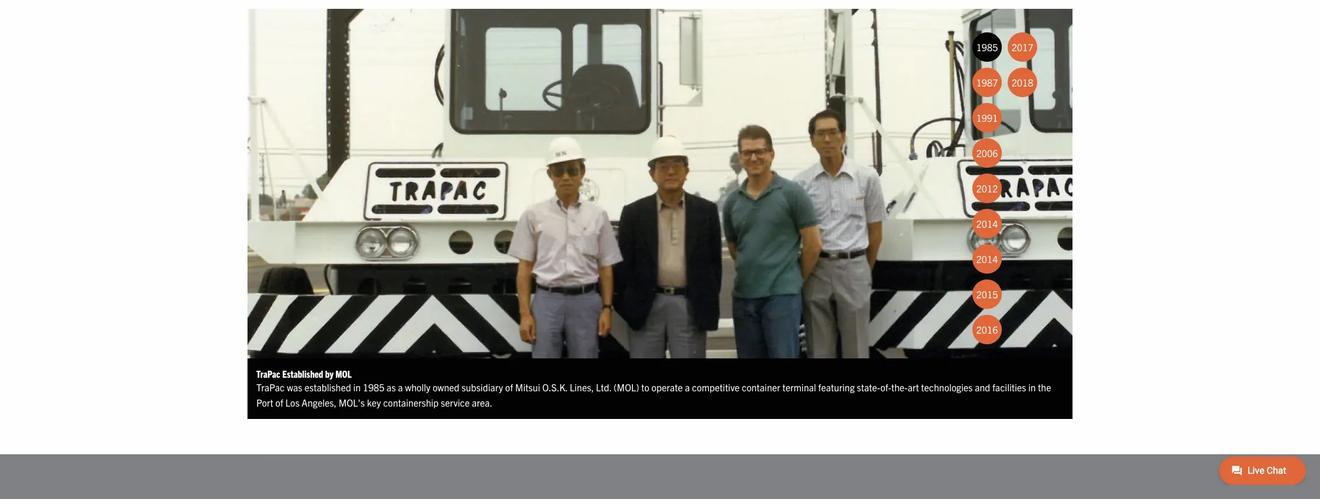Task type: locate. For each thing, give the bounding box(es) containing it.
1985 up key
[[363, 382, 385, 394]]

2014 down 2012
[[977, 218, 998, 230]]

of
[[505, 382, 513, 394], [276, 397, 283, 409]]

footer
[[0, 455, 1321, 500]]

0 horizontal spatial a
[[398, 382, 403, 394]]

a
[[398, 382, 403, 394], [685, 382, 690, 394]]

a right operate
[[685, 382, 690, 394]]

2015
[[977, 289, 998, 301]]

1 vertical spatial trapac
[[256, 382, 285, 394]]

2 2014 from the top
[[977, 254, 998, 265]]

1 vertical spatial 2014
[[977, 254, 998, 265]]

of left mitsui
[[505, 382, 513, 394]]

mol
[[336, 368, 352, 380]]

0 horizontal spatial of
[[276, 397, 283, 409]]

to
[[642, 382, 650, 394]]

owned
[[433, 382, 460, 394]]

art
[[908, 382, 919, 394]]

0 vertical spatial 2014
[[977, 218, 998, 230]]

0 horizontal spatial 1985
[[363, 382, 385, 394]]

0 vertical spatial of
[[505, 382, 513, 394]]

in left the on the bottom
[[1029, 382, 1036, 394]]

1985 left "2017"
[[977, 41, 998, 53]]

2014
[[977, 218, 998, 230], [977, 254, 998, 265]]

terminal
[[783, 382, 816, 394]]

1 vertical spatial of
[[276, 397, 283, 409]]

port
[[256, 397, 273, 409]]

the-
[[892, 382, 908, 394]]

state-
[[857, 382, 881, 394]]

1 vertical spatial 1985
[[363, 382, 385, 394]]

2016
[[977, 324, 998, 336]]

1 2014 from the top
[[977, 218, 998, 230]]

1 horizontal spatial a
[[685, 382, 690, 394]]

ltd.
[[596, 382, 612, 394]]

facilities
[[993, 382, 1027, 394]]

containership
[[383, 397, 439, 409]]

established
[[282, 368, 323, 380]]

1987
[[977, 77, 998, 89]]

0 horizontal spatial in
[[353, 382, 361, 394]]

2017
[[1012, 41, 1034, 53]]

2014 up 2015
[[977, 254, 998, 265]]

1 horizontal spatial in
[[1029, 382, 1036, 394]]

a right the as
[[398, 382, 403, 394]]

1985
[[977, 41, 998, 53], [363, 382, 385, 394]]

trapac
[[256, 368, 280, 380], [256, 382, 285, 394]]

trapac established by mol trapac was established in 1985 as a wholly owned subsidiary of mitsui o.s.k. lines, ltd. (mol) to operate a competitive container terminal featuring state-of-the-art technologies and facilities in the port of los angeles, mol's key containership service area.
[[256, 368, 1052, 409]]

subsidiary
[[462, 382, 503, 394]]

area.
[[472, 397, 493, 409]]

(mol)
[[614, 382, 639, 394]]

the
[[1038, 382, 1052, 394]]

1 horizontal spatial 1985
[[977, 41, 998, 53]]

1 trapac from the top
[[256, 368, 280, 380]]

of left los
[[276, 397, 283, 409]]

2018
[[1012, 77, 1034, 89]]

1 a from the left
[[398, 382, 403, 394]]

mitsui
[[515, 382, 540, 394]]

competitive
[[692, 382, 740, 394]]

in
[[353, 382, 361, 394], [1029, 382, 1036, 394]]

0 vertical spatial trapac
[[256, 368, 280, 380]]

in up mol's
[[353, 382, 361, 394]]



Task type: describe. For each thing, give the bounding box(es) containing it.
lines,
[[570, 382, 594, 394]]

by
[[325, 368, 334, 380]]

2 in from the left
[[1029, 382, 1036, 394]]

1985 inside trapac established by mol trapac was established in 1985 as a wholly owned subsidiary of mitsui o.s.k. lines, ltd. (mol) to operate a competitive container terminal featuring state-of-the-art technologies and facilities in the port of los angeles, mol's key containership service area.
[[363, 382, 385, 394]]

established
[[305, 382, 351, 394]]

as
[[387, 382, 396, 394]]

featuring
[[819, 382, 855, 394]]

1 in from the left
[[353, 382, 361, 394]]

1991
[[977, 112, 998, 124]]

2006
[[977, 147, 998, 159]]

technologies
[[922, 382, 973, 394]]

mol's
[[339, 397, 365, 409]]

and
[[975, 382, 991, 394]]

key
[[367, 397, 381, 409]]

2012
[[977, 183, 998, 195]]

container
[[742, 382, 781, 394]]

0 vertical spatial 1985
[[977, 41, 998, 53]]

angeles,
[[302, 397, 337, 409]]

2 a from the left
[[685, 382, 690, 394]]

wholly
[[405, 382, 431, 394]]

of-
[[881, 382, 892, 394]]

operate
[[652, 382, 683, 394]]

1 horizontal spatial of
[[505, 382, 513, 394]]

los
[[286, 397, 300, 409]]

was
[[287, 382, 302, 394]]

2 trapac from the top
[[256, 382, 285, 394]]

o.s.k.
[[543, 382, 568, 394]]

service
[[441, 397, 470, 409]]



Task type: vqa. For each thing, say whether or not it's contained in the screenshot.
2006
yes



